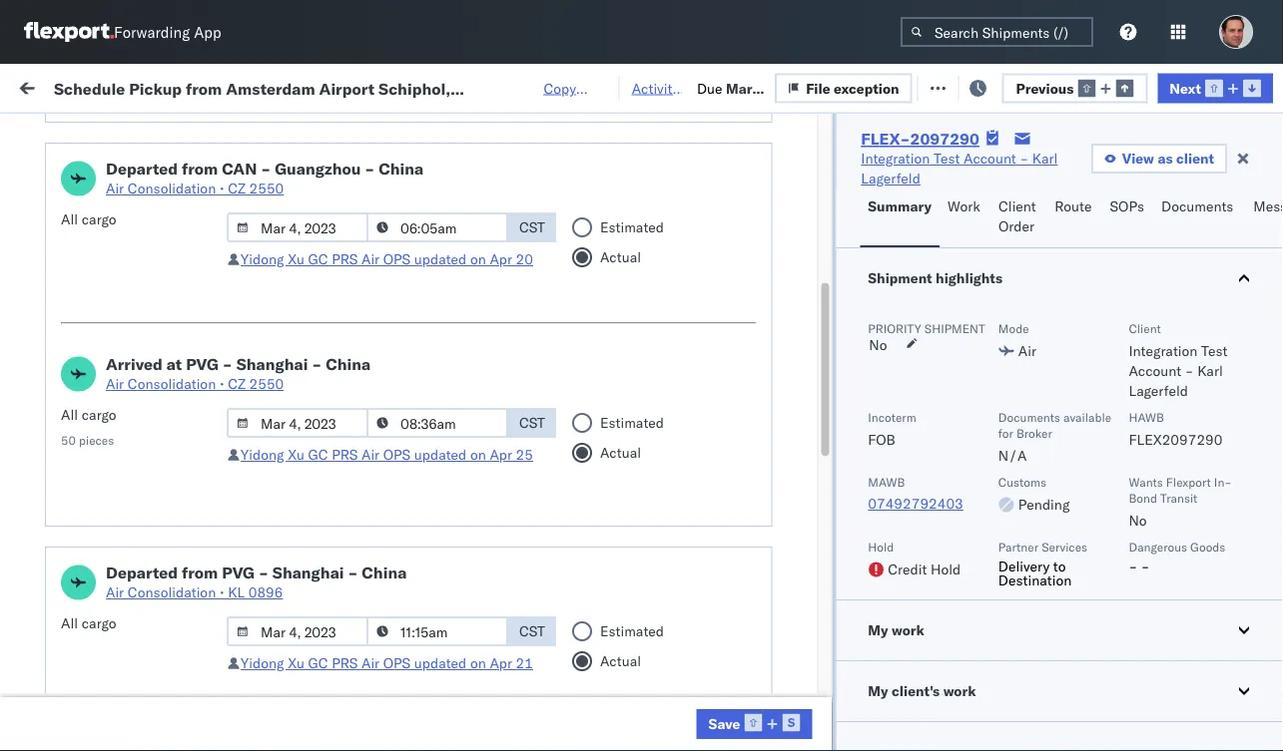 Task type: describe. For each thing, give the bounding box(es) containing it.
2550 for guangzhou
[[249, 180, 284, 197]]

partner services delivery to destination
[[998, 540, 1087, 590]]

air inside departed from pvg - shanghai - china air consolidation • kl 0896
[[106, 584, 124, 602]]

1 resize handle column header from the left
[[286, 155, 310, 752]]

client for client name
[[741, 163, 773, 178]]

6 pm from the top
[[364, 608, 386, 625]]

0 horizontal spatial 2097290
[[910, 129, 979, 149]]

1 confirm delivery from the top
[[46, 255, 152, 273]]

no inside wants flexport in- bond transit no
[[1129, 512, 1147, 530]]

summary button
[[860, 189, 940, 248]]

credit hold
[[888, 561, 961, 579]]

account inside integration test account - karl lagerfeld
[[964, 150, 1016, 167]]

route button
[[1047, 189, 1102, 248]]

2023 for schedule delivery appointment button corresponding to 11:59 pm pst, mar 3, 2023
[[470, 651, 504, 669]]

1 demo from the top
[[797, 344, 834, 361]]

3 schedule from the top
[[46, 421, 105, 438]]

risk
[[412, 77, 436, 95]]

11:59 pm pst, mar 3, 2023 for schedule delivery appointment
[[321, 651, 504, 669]]

3 pm from the top
[[364, 388, 386, 405]]

wants
[[1129, 475, 1163, 490]]

1 schedule delivery appointment button from the top
[[46, 474, 246, 496]]

1 ag from the left
[[936, 300, 956, 318]]

mess button
[[1245, 189, 1283, 248]]

track
[[508, 77, 540, 95]]

upload proof of delivery
[[46, 299, 200, 317]]

1 flex-1911408 from the top
[[1102, 168, 1206, 186]]

credit
[[888, 561, 927, 579]]

1 schedule from the top
[[46, 333, 105, 350]]

2 bicu123 from the top
[[1230, 431, 1283, 449]]

estimated for departed from can - guangzhou - china
[[600, 219, 664, 236]]

mar left 6,
[[423, 695, 450, 713]]

1 flexport demo consignee from the top
[[741, 344, 904, 361]]

yidong for departed from can - guangzhou - china
[[241, 251, 284, 268]]

blocked,
[[244, 124, 294, 139]]

4 pm from the top
[[364, 432, 386, 449]]

confirm pickup from los angeles, ca for 9:30
[[46, 201, 261, 239]]

action
[[1214, 77, 1259, 95]]

3 otter products, llc from the top
[[871, 695, 996, 713]]

4 ocean lcl from the top
[[611, 695, 680, 713]]

5 demo from the top
[[797, 520, 834, 537]]

7 11:59 from the top
[[321, 651, 361, 669]]

departed from pvg - shanghai - china air consolidation • kl 0896
[[106, 563, 407, 602]]

3 demo from the top
[[797, 432, 834, 449]]

1 schedule delivery appointment from the top
[[46, 475, 246, 492]]

air inside the departed from can - guangzhou - china air consolidation • cz 2550
[[106, 180, 124, 197]]

2 pm from the top
[[364, 344, 386, 361]]

3 actual from the top
[[600, 653, 641, 670]]

2 flex-2060357 from the top
[[1102, 651, 1206, 669]]

customs
[[998, 475, 1046, 490]]

8 pm from the top
[[364, 695, 386, 713]]

1 flex-2060357 from the top
[[1102, 608, 1206, 625]]

updated for arrived at pvg - shanghai - china
[[414, 446, 467, 464]]

in-
[[1214, 475, 1232, 490]]

flex id
[[1070, 163, 1108, 178]]

integration inside client integration test account - karl lagerfeld incoterm fob
[[1129, 342, 1198, 360]]

4 demo from the top
[[797, 476, 834, 493]]

b.v
[[1048, 564, 1070, 581]]

shanghai for from
[[272, 563, 344, 583]]

snoozed : no
[[413, 124, 484, 139]]

mar up -- : -- -- text field
[[424, 564, 451, 581]]

los for first schedule pickup from los angeles, ca button from the top of the page
[[188, 377, 211, 394]]

yidong for arrived at pvg - shanghai - china
[[241, 446, 284, 464]]

import work button
[[160, 64, 260, 109]]

1 horizontal spatial work
[[892, 622, 924, 640]]

5 flexport demo consignee from the top
[[741, 520, 904, 537]]

2 schedule from the top
[[46, 377, 105, 394]]

all cargo for departed from can - guangzhou - china
[[61, 211, 116, 228]]

schedule delivery appointment button for 10:44 am pst, mar 3, 2023
[[46, 562, 246, 584]]

demu12 for 12:00 am pst, feb 25, 2023
[[1230, 256, 1283, 273]]

schedule pickup from los angeles, ca button for ocean fcl
[[46, 420, 284, 462]]

1 honeywell - test account from the left
[[741, 212, 905, 230]]

workitem button
[[12, 159, 290, 179]]

1 2060357 from the top
[[1145, 608, 1206, 625]]

pvg for at
[[186, 354, 219, 374]]

3 resize handle column header from the left
[[577, 155, 601, 752]]

ops for departed from pvg - shanghai - china
[[383, 655, 411, 672]]

all cargo for departed from pvg - shanghai - china
[[61, 615, 116, 633]]

confirm pickup from los angeles, ca link for 11:59
[[46, 156, 284, 196]]

partner
[[998, 540, 1038, 555]]

arrived at pvg - shanghai - china air consolidation • cz 2550
[[106, 354, 371, 393]]

1 confirm delivery button from the top
[[46, 254, 152, 276]]

0 horizontal spatial file
[[806, 79, 830, 97]]

bond
[[1129, 491, 1157, 506]]

updated for departed from pvg - shanghai - china
[[414, 655, 467, 672]]

20
[[516, 251, 533, 268]]

cz for can
[[228, 180, 246, 197]]

-- : -- -- text field
[[366, 617, 508, 647]]

760 at risk
[[366, 77, 436, 95]]

1 vertical spatial 2097290
[[1145, 564, 1206, 581]]

: for status
[[143, 124, 147, 139]]

2 confirm delivery from the top
[[46, 694, 152, 712]]

am for 9:30
[[355, 212, 378, 230]]

2023 right 6,
[[470, 695, 504, 713]]

2 11:59 from the top
[[321, 344, 361, 361]]

snoozed
[[413, 124, 459, 139]]

2 1911408 from the top
[[1145, 256, 1206, 274]]

1 1911466 from the top
[[1145, 388, 1206, 405]]

3 1911466 from the top
[[1145, 476, 1206, 493]]

2 ag from the left
[[1066, 300, 1085, 318]]

confirm for 11:59 pm pst, feb 23, 2023
[[46, 157, 97, 175]]

2550 for shanghai
[[249, 375, 284, 393]]

10:44 am pst, mar 3, 2023
[[321, 564, 505, 581]]

2 confirm delivery button from the top
[[46, 693, 152, 715]]

schedule delivery appointment for 11:59 pm pst, mar 2, 2023
[[46, 519, 246, 536]]

broker
[[1016, 426, 1052, 441]]

2 confirm delivery link from the top
[[46, 693, 152, 713]]

0 vertical spatial my work
[[20, 72, 109, 100]]

llc for schedule delivery appointment
[[972, 651, 996, 669]]

1 appointment from the top
[[164, 475, 246, 492]]

international
[[963, 564, 1044, 581]]

1 integration test account - on ag from the left
[[741, 300, 956, 318]]

filtered
[[20, 122, 69, 140]]

incoterm
[[868, 410, 916, 425]]

confirm pickup from los angeles, ca button for 9:30 am pst, feb 24, 2023
[[46, 200, 284, 242]]

schedule delivery appointment link for 10:44 am pst, mar 3, 2023
[[46, 562, 246, 582]]

work button
[[940, 189, 990, 248]]

ca for schedule pickup from los angeles, ca link associated with first schedule pickup from los angeles, ca button from the top of the page
[[46, 397, 65, 414]]

1 on from the left
[[912, 300, 933, 318]]

11:59 pm pst, feb 27, 2023
[[321, 344, 511, 361]]

1 horizontal spatial flex-2097290
[[1102, 564, 1206, 581]]

save button
[[696, 710, 812, 740]]

am for 12:00
[[364, 256, 387, 274]]

in
[[297, 124, 308, 139]]

1 vertical spatial 3,
[[453, 608, 466, 625]]

yidong xu gc prs air ops updated on apr 21
[[241, 655, 533, 672]]

27,
[[451, 344, 473, 361]]

4 confirm from the top
[[46, 694, 97, 712]]

4 resize handle column header from the left
[[707, 155, 731, 752]]

3 estimated from the top
[[600, 623, 664, 641]]

estimated for arrived at pvg - shanghai - china
[[600, 414, 664, 432]]

flex id button
[[1060, 159, 1200, 179]]

6 schedule from the top
[[46, 563, 105, 580]]

for inside the documents available for broker n/a
[[998, 426, 1013, 441]]

23,
[[451, 168, 473, 186]]

message (0)
[[268, 77, 350, 95]]

goods
[[1190, 540, 1225, 555]]

1 pm from the top
[[364, 168, 386, 186]]

0 vertical spatial my
[[20, 72, 52, 100]]

Search Shipments (/) text field
[[901, 17, 1093, 47]]

205 on track
[[459, 77, 540, 95]]

1 1911408 from the top
[[1145, 168, 1206, 186]]

on for departed from can - guangzhou - china
[[470, 251, 486, 268]]

lcl for schedule pickup from los angeles, ca
[[656, 608, 680, 625]]

container
[[1230, 155, 1283, 170]]

1 vertical spatial work
[[948, 198, 980, 215]]

mar left 25
[[423, 432, 450, 449]]

delivery inside button
[[149, 299, 200, 317]]

schedule delivery appointment for 11:59 pm pst, mar 3, 2023
[[46, 650, 246, 668]]

6,
[[453, 695, 466, 713]]

bookings test consignee up 07492792403 "button"
[[871, 476, 1030, 493]]

2 honeywell from the left
[[871, 212, 937, 230]]

my for 'my work' button
[[868, 622, 888, 640]]

los for schedule pickup from los angeles, ca button for ocean fcl
[[188, 421, 211, 438]]

0 vertical spatial for
[[190, 124, 207, 139]]

24,
[[444, 212, 465, 230]]

ocean for schedule pickup from los angeles, ca button for ocean lcl
[[611, 608, 652, 625]]

11:59 pm pst, mar 3, 2023 for schedule pickup from los angeles, ca
[[321, 608, 504, 625]]

flexport inside wants flexport in- bond transit no
[[1166, 475, 1211, 490]]

bookings test consignee down summary button at the top
[[741, 256, 900, 274]]

6 resize handle column header from the left
[[1036, 155, 1060, 752]]

otter products - test account for schedule delivery appointment
[[741, 651, 933, 669]]

appointment for 11:59 pm pst, mar 2, 2023
[[164, 519, 246, 536]]

save
[[708, 716, 740, 733]]

from inside the departed from can - guangzhou - china air consolidation • cz 2550
[[182, 159, 218, 179]]

import work
[[168, 77, 252, 95]]

upload proof of delivery link
[[46, 298, 200, 318]]

client name button
[[731, 159, 841, 179]]

china for departed from can - guangzhou - china
[[379, 159, 424, 179]]

3 otter products - test account from the top
[[741, 695, 933, 713]]

documents available for broker n/a
[[998, 410, 1111, 465]]

yidong xu gc prs air ops updated on apr 25 button
[[241, 446, 533, 464]]

departed for departed from can - guangzhou - china
[[106, 159, 178, 179]]

3 bicu123 from the top
[[1230, 475, 1283, 493]]

cst for arrived at pvg - shanghai - china
[[519, 414, 545, 432]]

5 schedule from the top
[[46, 519, 105, 536]]

china for departed from pvg - shanghai - china
[[362, 563, 407, 583]]

order
[[998, 218, 1034, 235]]

prs for arrived at pvg - shanghai - china
[[332, 446, 358, 464]]

1 flex-1911466 from the top
[[1102, 388, 1206, 405]]

4 schedule from the top
[[46, 475, 105, 492]]

2 2, from the top
[[453, 432, 466, 449]]

3 2, from the top
[[453, 520, 466, 537]]

mawb
[[868, 475, 905, 490]]

shipment
[[924, 321, 985, 336]]

flex-1919147
[[1102, 344, 1206, 361]]

products, for schedule delivery appointment
[[907, 651, 968, 669]]

services
[[1042, 540, 1087, 555]]

segu60 for schedule delivery appointment
[[1230, 651, 1283, 668]]

air consolidation • cz 2550 link for guangzhou
[[106, 179, 424, 199]]

7 schedule from the top
[[46, 597, 105, 614]]

cst for departed from pvg - shanghai - china
[[519, 623, 545, 641]]

destination
[[998, 572, 1072, 590]]

ocean for 1st the confirm delivery button from the top
[[611, 256, 652, 274]]

• for departed from pvg - shanghai - china
[[220, 584, 224, 602]]

maeu12
[[1230, 212, 1283, 229]]

3, for flex-2060357
[[453, 651, 466, 669]]

actual for arrived at pvg - shanghai - china
[[600, 444, 641, 462]]

account inside client integration test account - karl lagerfeld incoterm fob
[[1129, 362, 1181, 380]]

3, for flex-2097290
[[454, 564, 467, 581]]

pending
[[1018, 496, 1070, 514]]

1 schedule pickup from los angeles, ca button from the top
[[46, 376, 284, 418]]

forwarding
[[114, 22, 190, 41]]

2 2060357 from the top
[[1145, 651, 1206, 669]]

1 schedule pickup from los angeles, ca link from the top
[[46, 332, 284, 372]]

otter products - test account for schedule pickup from los angeles, ca
[[741, 608, 933, 625]]

segu60 for schedule pickup from los angeles, ca
[[1230, 607, 1283, 625]]

departed for departed from pvg - shanghai - china
[[106, 563, 178, 583]]

consolidation for departed from pvg - shanghai - china
[[128, 584, 216, 602]]

name
[[776, 163, 808, 178]]

bookings test consignee up work button
[[871, 168, 1030, 186]]

delivery inside partner services delivery to destination
[[998, 558, 1050, 576]]

route
[[1055, 198, 1092, 215]]

ops for departed from can - guangzhou - china
[[383, 251, 411, 268]]

0 vertical spatial flex-2097290
[[861, 129, 979, 149]]

0 horizontal spatial file exception
[[806, 79, 899, 97]]

4 bicu123 from the top
[[1230, 519, 1283, 537]]

my client's work
[[868, 683, 976, 700]]

6 11:59 from the top
[[321, 608, 361, 625]]

2 schedule pickup from los angeles, ca from the top
[[46, 377, 269, 414]]

bookings test consignee down incoterm
[[871, 432, 1030, 449]]

4 1911466 from the top
[[1145, 520, 1206, 537]]

yidong xu gc prs air ops updated on apr 25
[[241, 446, 533, 464]]

2023 right the '27,'
[[476, 344, 511, 361]]

2 flex-1911408 from the top
[[1102, 256, 1206, 274]]

flex-2097290 link
[[861, 129, 979, 149]]

test inside integration test account - karl lagerfeld
[[933, 150, 960, 167]]

status : ready for work, blocked, in progress
[[108, 124, 361, 139]]

as
[[1158, 150, 1173, 167]]

7 resize handle column header from the left
[[1196, 155, 1220, 752]]

8 schedule from the top
[[46, 650, 105, 668]]

departed from can - guangzhou - china air consolidation • cz 2550
[[106, 159, 424, 197]]

karl lagerfeld international b.v c/o bleckmann
[[871, 564, 1171, 581]]

mmm d, yyyy text field for arrived at pvg - shanghai - china
[[227, 408, 368, 438]]

2 on from the left
[[1042, 300, 1063, 318]]

2 flexport demo consignee from the top
[[741, 388, 904, 405]]

ocean lcl for schedule delivery appointment
[[611, 651, 680, 669]]

5 11:59 from the top
[[321, 520, 361, 537]]

test inside client integration test account - karl lagerfeld incoterm fob
[[1201, 342, 1228, 360]]

proof
[[95, 299, 129, 317]]

0 vertical spatial work
[[217, 77, 252, 95]]

yidong xu gc prs air ops updated on apr 20
[[241, 251, 533, 268]]

progress
[[311, 124, 361, 139]]

1 schedule pickup from los angeles, ca from the top
[[46, 333, 269, 370]]

- inside client integration test account - karl lagerfeld incoterm fob
[[1185, 362, 1194, 380]]

yidong xu gc prs air ops updated on apr 21 button
[[241, 655, 533, 672]]

highlights
[[936, 270, 1003, 287]]

25
[[516, 446, 533, 464]]

8 resize handle column header from the left
[[1232, 155, 1256, 752]]

2023 for schedule pickup from los angeles, ca button for ocean lcl
[[470, 608, 504, 625]]

work,
[[209, 124, 241, 139]]

1919147
[[1145, 344, 1206, 361]]

1 horizontal spatial exception
[[971, 77, 1036, 95]]

view
[[1122, 150, 1154, 167]]

bookings test consignee up summary
[[741, 168, 900, 186]]

upload
[[46, 299, 91, 317]]

consolidation for arrived at pvg - shanghai - china
[[128, 375, 216, 393]]

summary
[[868, 198, 932, 215]]

1 confirm delivery link from the top
[[46, 254, 152, 274]]

3 11:59 from the top
[[321, 388, 361, 405]]

bookings test consignee down work button
[[871, 256, 1030, 274]]

my client's work button
[[836, 662, 1283, 722]]

id
[[1096, 163, 1108, 178]]



Task type: vqa. For each thing, say whether or not it's contained in the screenshot.
FLEX-2130384
no



Task type: locate. For each thing, give the bounding box(es) containing it.
work right import
[[217, 77, 252, 95]]

2 integration test account - on ag from the left
[[871, 300, 1085, 318]]

confirm pickup from los angeles, ca down workitem button
[[46, 201, 261, 239]]

1 all from the top
[[61, 211, 78, 228]]

• inside departed from pvg - shanghai - china air consolidation • kl 0896
[[220, 584, 224, 602]]

1 vertical spatial my work
[[868, 622, 924, 640]]

karl left the flex
[[1032, 150, 1058, 167]]

1 vertical spatial at
[[167, 354, 182, 374]]

hawb
[[1129, 410, 1164, 425]]

mmm d, yyyy text field down arrived at pvg - shanghai - china air consolidation • cz 2550
[[227, 408, 368, 438]]

1 horizontal spatial file exception
[[943, 77, 1036, 95]]

workitem
[[22, 163, 74, 178]]

shipment highlights button
[[836, 249, 1283, 309]]

1 vertical spatial ops
[[383, 446, 411, 464]]

air consolidation • cz 2550 link
[[106, 179, 424, 199], [106, 374, 371, 394]]

2097290 up consignee button
[[910, 129, 979, 149]]

2 ocean from the top
[[611, 256, 652, 274]]

1 fcl from the top
[[656, 256, 681, 274]]

2023 for 1st the confirm delivery button from the top
[[477, 256, 512, 274]]

0 vertical spatial all
[[61, 211, 78, 228]]

0 vertical spatial departed
[[106, 159, 178, 179]]

2 demu12 from the top
[[1230, 256, 1283, 273]]

3 consolidation from the top
[[128, 584, 216, 602]]

cst up 20
[[519, 219, 545, 236]]

2 vertical spatial apr
[[490, 655, 512, 672]]

fcl for appointment
[[656, 520, 681, 537]]

apr for departed from can - guangzhou - china
[[490, 251, 512, 268]]

0 vertical spatial 1911408
[[1145, 168, 1206, 186]]

sops button
[[1102, 189, 1153, 248]]

0 vertical spatial no
[[468, 124, 484, 139]]

confirm pickup from los angeles, ca button down ready
[[46, 156, 284, 198]]

1 vertical spatial confirm pickup from los angeles, ca link
[[46, 200, 284, 240]]

client order button
[[990, 189, 1047, 248]]

1 vertical spatial fcl
[[656, 432, 681, 449]]

priority
[[868, 321, 921, 336]]

client for client order
[[998, 198, 1036, 215]]

ops for arrived at pvg - shanghai - china
[[383, 446, 411, 464]]

at inside arrived at pvg - shanghai - china air consolidation • cz 2550
[[167, 354, 182, 374]]

file exception button
[[912, 71, 1049, 101], [912, 71, 1049, 101], [775, 73, 912, 103], [775, 73, 912, 103]]

1 vertical spatial products,
[[907, 651, 968, 669]]

1 vertical spatial am
[[364, 256, 387, 274]]

kl
[[228, 584, 245, 602]]

: up 23,
[[459, 124, 463, 139]]

gc for departed from can - guangzhou - china
[[308, 251, 328, 268]]

1 vertical spatial air consolidation • cz 2550 link
[[106, 374, 371, 394]]

1 actual from the top
[[600, 249, 641, 266]]

1 vertical spatial otter products - test account
[[741, 651, 933, 669]]

3 ocean fcl from the top
[[611, 520, 681, 537]]

0 vertical spatial schedule pickup from los angeles, ca button
[[46, 376, 284, 418]]

3, down -- : -- -- text field
[[453, 651, 466, 669]]

file up name
[[806, 79, 830, 97]]

consolidation inside departed from pvg - shanghai - china air consolidation • kl 0896
[[128, 584, 216, 602]]

7 ocean from the top
[[611, 695, 652, 713]]

1 vertical spatial documents
[[998, 410, 1060, 425]]

resize handle column header
[[286, 155, 310, 752], [507, 155, 531, 752], [577, 155, 601, 752], [707, 155, 731, 752], [837, 155, 861, 752], [1036, 155, 1060, 752], [1196, 155, 1220, 752], [1232, 155, 1256, 752]]

2 vertical spatial consolidation
[[128, 584, 216, 602]]

import
[[168, 77, 213, 95]]

50
[[61, 433, 76, 448]]

1 : from the left
[[143, 124, 147, 139]]

4 schedule delivery appointment from the top
[[46, 650, 246, 668]]

2023 for schedule delivery appointment button corresponding to 11:59 pm pst, mar 2, 2023
[[470, 520, 504, 537]]

1 confirm pickup from los angeles, ca from the top
[[46, 157, 261, 195]]

flex
[[1070, 163, 1093, 178]]

at
[[396, 77, 409, 95], [167, 354, 182, 374]]

Search Work text field
[[612, 71, 830, 101]]

ag up client integration test account - karl lagerfeld incoterm fob
[[1066, 300, 1085, 318]]

2 : from the left
[[459, 124, 463, 139]]

due
[[697, 79, 726, 97]]

xu for arrived at pvg - shanghai - china
[[288, 446, 304, 464]]

flexport demo consignee
[[741, 344, 904, 361], [741, 388, 904, 405], [741, 432, 904, 449], [741, 476, 904, 493], [741, 520, 904, 537]]

air
[[106, 180, 124, 197], [361, 251, 380, 268], [1018, 342, 1036, 360], [106, 375, 124, 393], [361, 446, 380, 464], [106, 584, 124, 602], [361, 655, 380, 672]]

pvg inside arrived at pvg - shanghai - china air consolidation • cz 2550
[[186, 354, 219, 374]]

2, up "10:44 am pst, mar 3, 2023" in the bottom of the page
[[453, 520, 466, 537]]

departed inside the departed from can - guangzhou - china air consolidation • cz 2550
[[106, 159, 178, 179]]

1 vertical spatial confirm delivery
[[46, 694, 152, 712]]

2 vertical spatial 11:59 pm pst, mar 2, 2023
[[321, 520, 504, 537]]

ca for 11:59's confirm pickup from los angeles, ca link
[[46, 177, 65, 195]]

cst up 25
[[519, 414, 545, 432]]

my for the my client's work button
[[868, 683, 888, 700]]

2 ocean lcl from the top
[[611, 608, 680, 625]]

prs for departed from pvg - shanghai - china
[[332, 655, 358, 672]]

2023 down the '27,'
[[470, 388, 504, 405]]

flex-2097290 button
[[1070, 559, 1210, 587], [1070, 559, 1210, 587]]

1 updated from the top
[[414, 251, 467, 268]]

11:59 pm pst, mar 2, 2023 for schedule pickup from los angeles, ca link associated with first schedule pickup from los angeles, ca button from the top of the page
[[321, 388, 504, 405]]

3 schedule pickup from los angeles, ca link from the top
[[46, 420, 284, 460]]

2 vertical spatial llc
[[972, 695, 996, 713]]

0 vertical spatial cst
[[519, 219, 545, 236]]

2023 up -- : -- -- text field
[[471, 564, 505, 581]]

1 11:59 pm pst, mar 3, 2023 from the top
[[321, 608, 504, 625]]

1 vertical spatial no
[[869, 336, 887, 354]]

1 vertical spatial karl
[[1197, 362, 1223, 380]]

2 horizontal spatial no
[[1129, 512, 1147, 530]]

2023 for first schedule pickup from los angeles, ca button from the top of the page
[[470, 388, 504, 405]]

3 • from the top
[[220, 584, 224, 602]]

all cargo 50 pieces
[[61, 406, 116, 448]]

1 honeywell from the left
[[741, 212, 807, 230]]

2 apr from the top
[[490, 446, 512, 464]]

0 horizontal spatial karl
[[871, 564, 896, 581]]

consolidation inside arrived at pvg - shanghai - china air consolidation • cz 2550
[[128, 375, 216, 393]]

9:30
[[321, 212, 352, 230]]

1 2, from the top
[[453, 388, 466, 405]]

0 vertical spatial 11:59 pm pst, mar 3, 2023
[[321, 608, 504, 625]]

pm up yidong xu gc prs air ops updated on apr 21 'button'
[[364, 608, 386, 625]]

for left work,
[[190, 124, 207, 139]]

consignee inside button
[[871, 163, 928, 178]]

2 segu60 from the top
[[1230, 651, 1283, 668]]

my left client's
[[868, 683, 888, 700]]

mar down -- : -- -- text field
[[423, 651, 450, 669]]

cst up '21'
[[519, 623, 545, 641]]

0 horizontal spatial work
[[57, 72, 109, 100]]

2 vertical spatial 3,
[[453, 651, 466, 669]]

next
[[1169, 79, 1201, 97]]

apr left 25
[[490, 446, 512, 464]]

0 vertical spatial am
[[355, 212, 378, 230]]

3, up -- : -- -- text field
[[454, 564, 467, 581]]

1 cst from the top
[[519, 219, 545, 236]]

3, down "10:44 am pst, mar 3, 2023" in the bottom of the page
[[453, 608, 466, 625]]

1 vertical spatial flex-2060357
[[1102, 651, 1206, 669]]

11:00
[[321, 695, 361, 713]]

actual
[[600, 249, 641, 266], [600, 444, 641, 462], [600, 653, 641, 670]]

1 vertical spatial 2550
[[249, 375, 284, 393]]

4 11:59 from the top
[[321, 432, 361, 449]]

2 lcl from the top
[[656, 608, 680, 625]]

llc down international
[[972, 608, 996, 625]]

products for schedule pickup from los angeles, ca
[[777, 608, 834, 625]]

0 vertical spatial confirm delivery link
[[46, 254, 152, 274]]

1 vertical spatial all cargo
[[61, 615, 116, 633]]

0 horizontal spatial pvg
[[186, 354, 219, 374]]

ready
[[152, 124, 187, 139]]

2 xu from the top
[[288, 446, 304, 464]]

0 horizontal spatial hold
[[868, 540, 894, 555]]

1 vertical spatial 11:59 pm pst, mar 2, 2023
[[321, 432, 504, 449]]

integration test account - karl lagerfeld link
[[861, 149, 1091, 189]]

ag
[[936, 300, 956, 318], [1066, 300, 1085, 318]]

ocean lcl for schedule pickup from los angeles, ca
[[611, 608, 680, 625]]

flexport. image
[[24, 22, 114, 42]]

11:59 pm pst, mar 2, 2023 for schedule delivery appointment link associated with 11:59 pm pst, mar 2, 2023
[[321, 520, 504, 537]]

apr
[[490, 251, 512, 268], [490, 446, 512, 464], [490, 655, 512, 672]]

1 vertical spatial prs
[[332, 446, 358, 464]]

my inside the my client's work button
[[868, 683, 888, 700]]

ocean for schedule delivery appointment button corresponding to 11:59 pm pst, mar 3, 2023
[[611, 651, 652, 669]]

7 pm from the top
[[364, 651, 386, 669]]

2 vertical spatial actual
[[600, 653, 641, 670]]

next button
[[1158, 73, 1273, 103]]

status
[[108, 124, 143, 139]]

confirm for 9:30 am pst, feb 24, 2023
[[46, 201, 97, 219]]

0 horizontal spatial :
[[143, 124, 147, 139]]

•
[[220, 180, 224, 197], [220, 375, 224, 393], [220, 584, 224, 602]]

integration inside integration test account - karl lagerfeld
[[861, 150, 930, 167]]

2 confirm pickup from los angeles, ca button from the top
[[46, 200, 284, 242]]

my inside 'my work' button
[[868, 622, 888, 640]]

bookings test consignee down 07492792403
[[871, 520, 1030, 537]]

work
[[57, 72, 109, 100], [892, 622, 924, 640], [943, 683, 976, 700]]

gc
[[308, 251, 328, 268], [308, 446, 328, 464], [308, 655, 328, 672]]

apr left '21'
[[490, 655, 512, 672]]

0 vertical spatial air consolidation • cz 2550 link
[[106, 179, 424, 199]]

cz
[[228, 180, 246, 197], [228, 375, 246, 393]]

0 horizontal spatial on
[[912, 300, 933, 318]]

5 ca from the top
[[46, 441, 65, 458]]

5 ocean from the top
[[611, 608, 652, 625]]

bleckmann
[[1101, 564, 1171, 581]]

flex-1911408 down as
[[1102, 168, 1206, 186]]

at left risk
[[396, 77, 409, 95]]

apr for arrived at pvg - shanghai - china
[[490, 446, 512, 464]]

2023 left 25
[[470, 432, 504, 449]]

mode
[[998, 321, 1029, 336]]

0 vertical spatial consolidation
[[128, 180, 216, 197]]

all for departed from pvg - shanghai - china
[[61, 615, 78, 633]]

llc for schedule pickup from los angeles, ca
[[972, 608, 996, 625]]

updated down 24, in the top of the page
[[414, 251, 467, 268]]

batch action button
[[1141, 71, 1272, 101]]

pvg right arrived
[[186, 354, 219, 374]]

1 vertical spatial products
[[777, 651, 834, 669]]

departed inside departed from pvg - shanghai - china air consolidation • kl 0896
[[106, 563, 178, 583]]

1 vertical spatial actual
[[600, 444, 641, 462]]

exception up flex-2097290 link
[[834, 79, 899, 97]]

1 vertical spatial ocean fcl
[[611, 432, 681, 449]]

mar down 11:59 pm pst, feb 27, 2023
[[423, 388, 450, 405]]

no down bond
[[1129, 512, 1147, 530]]

honeywell up the shipment
[[871, 212, 937, 230]]

shanghai inside arrived at pvg - shanghai - china air consolidation • cz 2550
[[236, 354, 308, 374]]

lcl for confirm pickup from los angeles, ca
[[656, 212, 680, 230]]

yidong for departed from pvg - shanghai - china
[[241, 655, 284, 672]]

2 vertical spatial otter products, llc
[[871, 695, 996, 713]]

1 segu60 from the top
[[1230, 607, 1283, 625]]

confirm delivery link
[[46, 254, 152, 274], [46, 693, 152, 713]]

1 vertical spatial gc
[[308, 446, 328, 464]]

4 flex-1911466 from the top
[[1102, 520, 1206, 537]]

work down integration test account - karl lagerfeld on the top right of the page
[[948, 198, 980, 215]]

flex2097290
[[1129, 431, 1223, 449]]

los for 11:59 pm pst, feb 23, 2023 confirm pickup from los angeles, ca button
[[180, 157, 203, 175]]

on right 205
[[488, 77, 504, 95]]

3 schedule pickup from los angeles, ca from the top
[[46, 421, 269, 458]]

1 horizontal spatial honeywell
[[871, 212, 937, 230]]

from inside departed from pvg - shanghai - china air consolidation • kl 0896
[[182, 563, 218, 583]]

3 updated from the top
[[414, 655, 467, 672]]

appointment for 11:59 pm pst, mar 3, 2023
[[164, 650, 246, 668]]

pm up yidong xu gc prs air ops updated on apr 25
[[364, 388, 386, 405]]

-- : -- -- text field
[[366, 213, 508, 243], [366, 408, 508, 438]]

1 otter products, llc from the top
[[871, 608, 996, 625]]

3 ocean lcl from the top
[[611, 651, 680, 669]]

1 -- : -- -- text field from the top
[[366, 213, 508, 243]]

• inside arrived at pvg - shanghai - china air consolidation • cz 2550
[[220, 375, 224, 393]]

0 horizontal spatial exception
[[834, 79, 899, 97]]

flex-2060357 button
[[1070, 603, 1210, 631], [1070, 603, 1210, 631], [1070, 646, 1210, 674], [1070, 646, 1210, 674]]

pm right 11:00
[[364, 695, 386, 713]]

llc up my client's work
[[972, 651, 996, 669]]

lagerfeld inside client integration test account - karl lagerfeld incoterm fob
[[1129, 382, 1188, 400]]

2 vertical spatial karl
[[871, 564, 896, 581]]

my work
[[20, 72, 109, 100], [868, 622, 924, 640]]

1911466 down hawb
[[1145, 432, 1206, 449]]

1 horizontal spatial file
[[943, 77, 967, 95]]

pm right "guangzhou" at the left
[[364, 168, 386, 186]]

07492792403
[[868, 495, 963, 513]]

pm down 11:59 pm pst, feb 27, 2023
[[364, 432, 386, 449]]

confirm pickup from los angeles, ca for 11:59
[[46, 157, 261, 195]]

at right arrived
[[167, 354, 182, 374]]

1 horizontal spatial documents
[[1161, 198, 1233, 215]]

schedule delivery appointment button for 11:59 pm pst, mar 2, 2023
[[46, 518, 246, 540]]

2, left 25
[[453, 432, 466, 449]]

-- : -- -- text field up 12:00 am pst, feb 25, 2023
[[366, 213, 508, 243]]

to
[[1053, 558, 1066, 576]]

schedule delivery appointment link for 11:59 pm pst, mar 3, 2023
[[46, 649, 246, 669]]

: left ready
[[143, 124, 147, 139]]

1 ocean lcl from the top
[[611, 212, 680, 230]]

china for arrived at pvg - shanghai - china
[[326, 354, 371, 374]]

2550 inside arrived at pvg - shanghai - china air consolidation • cz 2550
[[249, 375, 284, 393]]

1 ca from the top
[[46, 177, 65, 195]]

documents inside the documents available for broker n/a
[[998, 410, 1060, 425]]

schedule pickup from los angeles, ca link for first schedule pickup from los angeles, ca button from the top of the page
[[46, 376, 284, 416]]

batch
[[1172, 77, 1211, 95]]

flex-1911408 down flex-1977428
[[1102, 256, 1206, 274]]

205
[[459, 77, 485, 95]]

confirm pickup from los angeles, ca button down workitem button
[[46, 200, 284, 242]]

client order
[[998, 198, 1036, 235]]

air inside arrived at pvg - shanghai - china air consolidation • cz 2550
[[106, 375, 124, 393]]

file up flex-2097290 link
[[943, 77, 967, 95]]

consolidation for departed from can - guangzhou - china
[[128, 180, 216, 197]]

2 flex-1911466 from the top
[[1102, 432, 1206, 449]]

0 vertical spatial flex-2060357
[[1102, 608, 1206, 625]]

all inside 'all cargo 50 pieces'
[[61, 406, 78, 424]]

3 ops from the top
[[383, 655, 411, 672]]

container numbers
[[1230, 155, 1283, 186]]

• for arrived at pvg - shanghai - china
[[220, 375, 224, 393]]

• inside the departed from can - guangzhou - china air consolidation • cz 2550
[[220, 180, 224, 197]]

dangerous goods - -
[[1129, 540, 1225, 576]]

0 vertical spatial at
[[396, 77, 409, 95]]

all
[[61, 211, 78, 228], [61, 406, 78, 424], [61, 615, 78, 633]]

11:59 pm pst, mar 3, 2023 down "10:44 am pst, mar 3, 2023" in the bottom of the page
[[321, 608, 504, 625]]

lagerfeld
[[861, 170, 920, 187], [1129, 382, 1188, 400], [900, 564, 959, 581]]

2 vertical spatial my
[[868, 683, 888, 700]]

china inside departed from pvg - shanghai - china air consolidation • kl 0896
[[362, 563, 407, 583]]

1 vertical spatial departed
[[106, 563, 178, 583]]

schedule delivery appointment button
[[46, 474, 246, 496], [46, 518, 246, 540], [46, 562, 246, 584], [46, 649, 246, 671]]

integration test account - karl lagerfeld
[[861, 150, 1058, 187]]

2 cz from the top
[[228, 375, 246, 393]]

mar down "10:44 am pst, mar 3, 2023" in the bottom of the page
[[423, 608, 450, 625]]

honeywell
[[741, 212, 807, 230], [871, 212, 937, 230]]

feb for 24,
[[416, 212, 440, 230]]

mar up "10:44 am pst, mar 3, 2023" in the bottom of the page
[[423, 520, 450, 537]]

0 vertical spatial confirm delivery
[[46, 255, 152, 273]]

consolidation inside the departed from can - guangzhou - china air consolidation • cz 2550
[[128, 180, 216, 197]]

cargo for departed from can - guangzhou - china
[[82, 211, 116, 228]]

2 schedule delivery appointment link from the top
[[46, 518, 246, 538]]

0 vertical spatial -- : -- -- text field
[[366, 213, 508, 243]]

can
[[222, 159, 257, 179]]

c/o
[[1073, 564, 1097, 581]]

1 ocean fcl from the top
[[611, 256, 681, 274]]

feb for 27,
[[423, 344, 448, 361]]

previous
[[1016, 79, 1074, 97]]

consolidation down workitem button
[[128, 180, 216, 197]]

yidong down air consolidation • kl 0896 link
[[241, 655, 284, 672]]

cz inside the departed from can - guangzhou - china air consolidation • cz 2550
[[228, 180, 246, 197]]

ca for 4th schedule pickup from los angeles, ca link from the bottom of the page
[[46, 353, 65, 370]]

2023 right 24, in the top of the page
[[469, 212, 503, 230]]

los for schedule pickup from los angeles, ca button for ocean lcl
[[188, 597, 211, 614]]

client integration test account - karl lagerfeld incoterm fob
[[868, 321, 1228, 449]]

1 cargo from the top
[[82, 211, 116, 228]]

2 vertical spatial lagerfeld
[[900, 564, 959, 581]]

schedule pickup from los angeles, ca link for schedule pickup from los angeles, ca button for ocean fcl
[[46, 420, 284, 460]]

karl down 07492792403
[[871, 564, 896, 581]]

MMM D, YYYY text field
[[227, 213, 368, 243], [227, 408, 368, 438], [227, 617, 368, 647]]

karl inside client integration test account - karl lagerfeld incoterm fob
[[1197, 362, 1223, 380]]

1911408 down view as client on the right top
[[1145, 168, 1206, 186]]

2 resize handle column header from the left
[[507, 155, 531, 752]]

file exception up flex-2097290 link
[[806, 79, 899, 97]]

2060357
[[1145, 608, 1206, 625], [1145, 651, 1206, 669]]

karl down 1919147
[[1197, 362, 1223, 380]]

mmm d, yyyy text field up 12:00
[[227, 213, 368, 243]]

lagerfeld up hawb
[[1129, 382, 1188, 400]]

ca for schedule pickup from los angeles, ca link for schedule pickup from los angeles, ca button for ocean fcl
[[46, 441, 65, 458]]

consolidation left kl
[[128, 584, 216, 602]]

1 horizontal spatial at
[[396, 77, 409, 95]]

1 vertical spatial mmm d, yyyy text field
[[227, 408, 368, 438]]

1 horizontal spatial hold
[[931, 561, 961, 579]]

forwarding app
[[114, 22, 221, 41]]

2 vertical spatial xu
[[288, 655, 304, 672]]

at for 760
[[396, 77, 409, 95]]

hawb flex2097290
[[1129, 410, 1223, 449]]

otter products, llc for schedule pickup from los angeles, ca
[[871, 608, 996, 625]]

on left 25
[[470, 446, 486, 464]]

1 11:59 from the top
[[321, 168, 361, 186]]

fcl
[[656, 256, 681, 274], [656, 432, 681, 449], [656, 520, 681, 537]]

2023 up "10:44 am pst, mar 3, 2023" in the bottom of the page
[[470, 520, 504, 537]]

-- : -- -- text field for arrived at pvg - shanghai - china
[[366, 408, 508, 438]]

china inside arrived at pvg - shanghai - china air consolidation • cz 2550
[[326, 354, 371, 374]]

flex-1911466 up dangerous
[[1102, 520, 1206, 537]]

schedule pickup from los angeles, ca
[[46, 333, 269, 370], [46, 377, 269, 414], [46, 421, 269, 458], [46, 597, 269, 634]]

2 vertical spatial work
[[943, 683, 976, 700]]

2 prs from the top
[[332, 446, 358, 464]]

sops
[[1110, 198, 1144, 215]]

karl inside integration test account - karl lagerfeld
[[1032, 150, 1058, 167]]

prs for departed from can - guangzhou - china
[[332, 251, 358, 268]]

actual right 20
[[600, 249, 641, 266]]

0 vertical spatial yidong
[[241, 251, 284, 268]]

shanghai inside departed from pvg - shanghai - china air consolidation • kl 0896
[[272, 563, 344, 583]]

schedule pickup from los angeles, ca button for ocean lcl
[[46, 596, 284, 638]]

products, for schedule pickup from los angeles, ca
[[907, 608, 968, 625]]

1 prs from the top
[[332, 251, 358, 268]]

1 lcl from the top
[[656, 212, 680, 230]]

11:59 pm pst, mar 2, 2023 for schedule pickup from los angeles, ca link for schedule pickup from los angeles, ca button for ocean fcl
[[321, 432, 504, 449]]

1 vertical spatial -- : -- -- text field
[[366, 408, 508, 438]]

cargo inside 'all cargo 50 pieces'
[[82, 406, 116, 424]]

honeywell down client name
[[741, 212, 807, 230]]

1 vertical spatial hold
[[931, 561, 961, 579]]

2 horizontal spatial client
[[1129, 321, 1161, 336]]

all for departed from can - guangzhou - china
[[61, 211, 78, 228]]

2 vertical spatial estimated
[[600, 623, 664, 641]]

documents up "broker"
[[998, 410, 1060, 425]]

4 appointment from the top
[[164, 650, 246, 668]]

1 schedule delivery appointment link from the top
[[46, 474, 246, 494]]

0 horizontal spatial for
[[190, 124, 207, 139]]

0 horizontal spatial documents
[[998, 410, 1060, 425]]

0 vertical spatial updated
[[414, 251, 467, 268]]

4 ca from the top
[[46, 397, 65, 414]]

fob
[[868, 431, 895, 449]]

1911466
[[1145, 388, 1206, 405], [1145, 432, 1206, 449], [1145, 476, 1206, 493], [1145, 520, 1206, 537]]

0 vertical spatial ocean fcl
[[611, 256, 681, 274]]

china right 10:44
[[362, 563, 407, 583]]

appointment for 10:44 am pst, mar 3, 2023
[[164, 563, 246, 580]]

0 vertical spatial client
[[741, 163, 773, 178]]

1 vertical spatial segu60
[[1230, 651, 1283, 668]]

my work up filtered by:
[[20, 72, 109, 100]]

work right client's
[[943, 683, 976, 700]]

gc for arrived at pvg - shanghai - china
[[308, 446, 328, 464]]

0 vertical spatial flex-1911408
[[1102, 168, 1206, 186]]

2 demo from the top
[[797, 388, 834, 405]]

am right 10:44
[[364, 564, 387, 581]]

4 flexport demo consignee from the top
[[741, 476, 904, 493]]

2 honeywell - test account from the left
[[871, 212, 1035, 230]]

1 vertical spatial •
[[220, 375, 224, 393]]

ocean for schedule pickup from los angeles, ca button for ocean fcl
[[611, 432, 652, 449]]

1 horizontal spatial no
[[869, 336, 887, 354]]

21
[[516, 655, 533, 672]]

2 appointment from the top
[[164, 519, 246, 536]]

1977428
[[1145, 212, 1206, 230]]

cz for pvg
[[228, 375, 246, 393]]

hold
[[868, 540, 894, 555], [931, 561, 961, 579]]

0 vertical spatial gc
[[308, 251, 328, 268]]

bookings test consignee down shipment
[[871, 344, 1030, 361]]

4 schedule pickup from los angeles, ca link from the top
[[46, 596, 284, 636]]

2097290 down dangerous
[[1145, 564, 1206, 581]]

my down credit on the right of the page
[[868, 622, 888, 640]]

pvg up kl
[[222, 563, 255, 583]]

9:30 am pst, feb 24, 2023
[[321, 212, 503, 230]]

2 horizontal spatial karl
[[1197, 362, 1223, 380]]

2 1911466 from the top
[[1145, 432, 1206, 449]]

otter products, llc for schedule delivery appointment
[[871, 651, 996, 669]]

consolidation
[[128, 180, 216, 197], [128, 375, 216, 393], [128, 584, 216, 602]]

3 segu60 from the top
[[1230, 695, 1283, 712]]

ag up shipment
[[936, 300, 956, 318]]

departed
[[106, 159, 178, 179], [106, 563, 178, 583]]

0 vertical spatial karl
[[1032, 150, 1058, 167]]

schedule delivery appointment button for 11:59 pm pst, mar 3, 2023
[[46, 649, 246, 671]]

work up by:
[[57, 72, 109, 100]]

confirm pickup from los angeles, ca link down workitem button
[[46, 200, 284, 240]]

• for departed from can - guangzhou - china
[[220, 180, 224, 197]]

3 schedule delivery appointment link from the top
[[46, 562, 246, 582]]

12:00 am pst, feb 25, 2023
[[321, 256, 512, 274]]

mmm d, yyyy text field for departed from can - guangzhou - china
[[227, 213, 368, 243]]

3 flex-1911466 from the top
[[1102, 476, 1206, 493]]

mmm d, yyyy text field for departed from pvg - shanghai - china
[[227, 617, 368, 647]]

0 vertical spatial lagerfeld
[[861, 170, 920, 187]]

no right the snoozed
[[468, 124, 484, 139]]

client up order
[[998, 198, 1036, 215]]

angeles,
[[206, 157, 261, 175], [206, 201, 261, 219], [214, 333, 269, 350], [214, 377, 269, 394], [214, 421, 269, 438], [214, 597, 269, 614]]

confirm for 12:00 am pst, feb 25, 2023
[[46, 255, 97, 273]]

apr left 20
[[490, 251, 512, 268]]

ca for confirm pickup from los angeles, ca link associated with 9:30
[[46, 221, 65, 239]]

-- : -- -- text field for departed from can - guangzhou - china
[[366, 213, 508, 243]]

yidong down arrived at pvg - shanghai - china air consolidation • cz 2550
[[241, 446, 284, 464]]

documents inside button
[[1161, 198, 1233, 215]]

gc for departed from pvg - shanghai - china
[[308, 655, 328, 672]]

cz inside arrived at pvg - shanghai - china air consolidation • cz 2550
[[228, 375, 246, 393]]

cst for departed from can - guangzhou - china
[[519, 219, 545, 236]]

5 pm from the top
[[364, 520, 386, 537]]

flex-1911408 button
[[1070, 163, 1210, 191], [1070, 163, 1210, 191], [1070, 251, 1210, 279], [1070, 251, 1210, 279]]

1 vertical spatial china
[[326, 354, 371, 374]]

0 vertical spatial xu
[[288, 251, 304, 268]]

feb left 23,
[[423, 168, 448, 186]]

arrived
[[106, 354, 163, 374]]

0 vertical spatial products,
[[907, 608, 968, 625]]

4 schedule delivery appointment link from the top
[[46, 649, 246, 669]]

demo
[[797, 344, 834, 361], [797, 388, 834, 405], [797, 432, 834, 449], [797, 476, 834, 493], [797, 520, 834, 537]]

1 vertical spatial demu12
[[1230, 256, 1283, 273]]

2 vertical spatial cargo
[[82, 615, 116, 633]]

confirm pickup from los angeles, ca link down ready
[[46, 156, 284, 196]]

fcl for from
[[656, 432, 681, 449]]

schedule delivery appointment
[[46, 475, 246, 492], [46, 519, 246, 536], [46, 563, 246, 580], [46, 650, 246, 668]]

consignee button
[[861, 159, 1040, 179]]

updated for departed from can - guangzhou - china
[[414, 251, 467, 268]]

1 vertical spatial confirm pickup from los angeles, ca button
[[46, 200, 284, 242]]

0 vertical spatial mmm d, yyyy text field
[[227, 213, 368, 243]]

1 departed from the top
[[106, 159, 178, 179]]

4 schedule pickup from los angeles, ca from the top
[[46, 597, 269, 634]]

flex-1911466 down flex2097290
[[1102, 476, 1206, 493]]

china up yidong xu gc prs air ops updated on apr 25
[[326, 354, 371, 374]]

0 horizontal spatial at
[[167, 354, 182, 374]]

my work inside button
[[868, 622, 924, 640]]

ca for schedule pickup from los angeles, ca link associated with schedule pickup from los angeles, ca button for ocean lcl
[[46, 617, 65, 634]]

flexport demo consignee down priority
[[741, 344, 904, 361]]

0 horizontal spatial work
[[217, 77, 252, 95]]

2023 left 20
[[477, 256, 512, 274]]

1 xu from the top
[[288, 251, 304, 268]]

2550 inside the departed from can - guangzhou - china air consolidation • cz 2550
[[249, 180, 284, 197]]

1 confirm pickup from los angeles, ca button from the top
[[46, 156, 284, 198]]

on for arrived at pvg - shanghai - china
[[470, 446, 486, 464]]

client inside client integration test account - karl lagerfeld incoterm fob
[[1129, 321, 1161, 336]]

flexport demo consignee down 'mawb'
[[741, 520, 904, 537]]

2,
[[453, 388, 466, 405], [453, 432, 466, 449], [453, 520, 466, 537]]

0 horizontal spatial honeywell
[[741, 212, 807, 230]]

view as client button
[[1091, 144, 1227, 174]]

pvg inside departed from pvg - shanghai - china air consolidation • kl 0896
[[222, 563, 255, 583]]

lagerfeld inside integration test account - karl lagerfeld
[[861, 170, 920, 187]]

n/a
[[998, 447, 1027, 465]]

3 flexport demo consignee from the top
[[741, 432, 904, 449]]

los for confirm pickup from los angeles, ca button related to 9:30 am pst, feb 24, 2023
[[180, 201, 203, 219]]

china inside the departed from can - guangzhou - china air consolidation • cz 2550
[[379, 159, 424, 179]]

2 -- : -- -- text field from the top
[[366, 408, 508, 438]]

11:59 pm pst, feb 23, 2023
[[321, 168, 511, 186]]

xu for departed from can - guangzhou - china
[[288, 251, 304, 268]]

2097290
[[910, 129, 979, 149], [1145, 564, 1206, 581]]

2 vertical spatial segu60
[[1230, 695, 1283, 712]]

2023 down "10:44 am pst, mar 3, 2023" in the bottom of the page
[[470, 608, 504, 625]]

3 llc from the top
[[972, 695, 996, 713]]

3 fcl from the top
[[656, 520, 681, 537]]

3 mmm d, yyyy text field from the top
[[227, 617, 368, 647]]

2023 for schedule pickup from los angeles, ca button for ocean fcl
[[470, 432, 504, 449]]

5 resize handle column header from the left
[[837, 155, 861, 752]]

exception down search shipments (/) "text box"
[[971, 77, 1036, 95]]

llc right client's
[[972, 695, 996, 713]]

- inside integration test account - karl lagerfeld
[[1020, 150, 1029, 167]]

2, down the '27,'
[[453, 388, 466, 405]]

cst
[[519, 219, 545, 236], [519, 414, 545, 432], [519, 623, 545, 641]]

batch action
[[1172, 77, 1259, 95]]

1 demu12 from the top
[[1230, 168, 1283, 185]]

at for arrived
[[167, 354, 182, 374]]

3 prs from the top
[[332, 655, 358, 672]]

1 bicu123 from the top
[[1230, 387, 1283, 405]]

no down priority
[[869, 336, 887, 354]]

pm left the '27,'
[[364, 344, 386, 361]]

1 air consolidation • cz 2550 link from the top
[[106, 179, 424, 199]]



